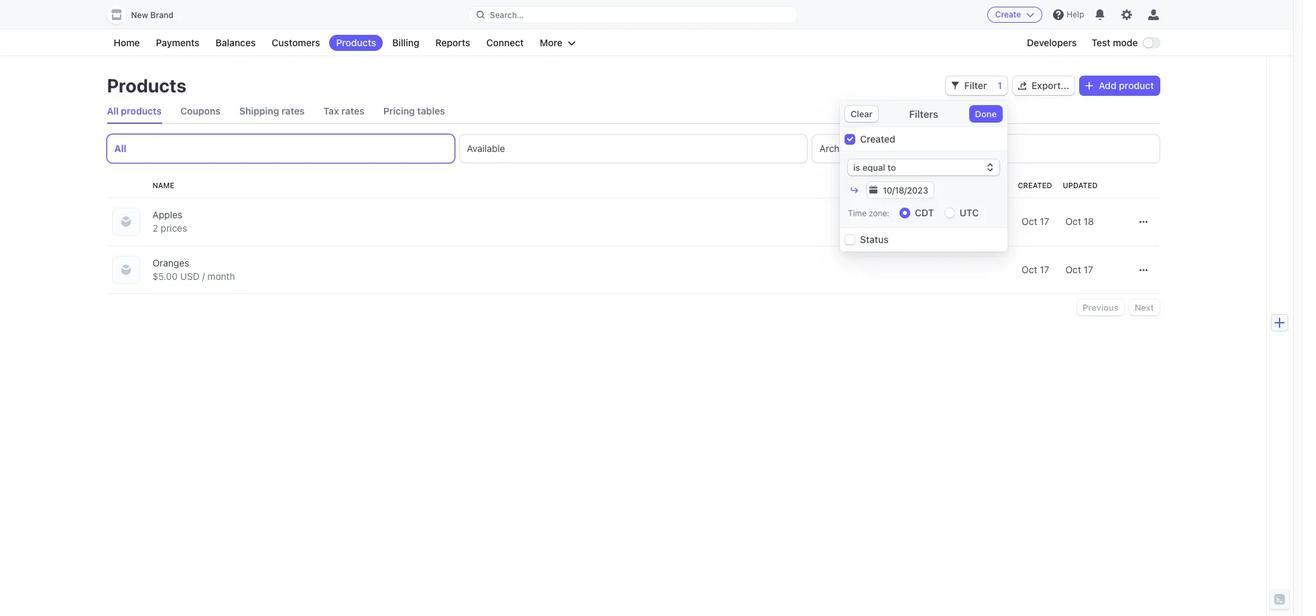 Task type: vqa. For each thing, say whether or not it's contained in the screenshot.
Mobile push at the top
no



Task type: locate. For each thing, give the bounding box(es) containing it.
$5.00
[[152, 271, 178, 282]]

2
[[152, 223, 158, 234]]

0 horizontal spatial rates
[[282, 105, 305, 117]]

test
[[1092, 37, 1110, 48]]

0 horizontal spatial products
[[107, 74, 186, 97]]

svg image inside add product link
[[1085, 82, 1093, 90]]

filter
[[964, 80, 987, 91]]

filters
[[909, 108, 938, 120]]

oct 17 link for oct 18
[[695, 210, 1055, 234]]

17 for oct 17
[[1040, 264, 1049, 275]]

usd
[[180, 271, 200, 282]]

2 tab list from the top
[[107, 135, 1159, 163]]

1 vertical spatial tab list
[[107, 135, 1159, 163]]

0 vertical spatial created
[[860, 133, 895, 145]]

oct 18
[[1065, 216, 1094, 227]]

all left products at the top of the page
[[107, 105, 119, 117]]

time
[[848, 208, 866, 218]]

svg image up next button
[[1139, 266, 1147, 274]]

all
[[107, 105, 119, 117], [114, 143, 126, 154]]

None text field
[[877, 182, 934, 198]]

1
[[998, 80, 1002, 91]]

1 vertical spatial products
[[107, 74, 186, 97]]

tab list
[[107, 99, 1159, 124], [107, 135, 1159, 163]]

1 vertical spatial all
[[114, 143, 126, 154]]

oct 17
[[1022, 216, 1049, 227], [1022, 264, 1049, 275], [1065, 264, 1093, 275]]

updated
[[1063, 181, 1098, 190]]

oct
[[1022, 216, 1037, 227], [1065, 216, 1081, 227], [1022, 264, 1037, 275], [1065, 264, 1081, 275]]

1 horizontal spatial created
[[1018, 181, 1052, 190]]

products link
[[329, 35, 383, 51]]

oranges
[[152, 257, 189, 269]]

0 vertical spatial all
[[107, 105, 119, 117]]

0 vertical spatial tab list
[[107, 99, 1159, 124]]

all inside button
[[114, 143, 126, 154]]

all for all
[[114, 143, 126, 154]]

Search… text field
[[468, 6, 798, 23]]

oct 17 link for oct 17
[[695, 258, 1055, 282]]

rates
[[282, 105, 305, 117], [341, 105, 364, 117]]

rates for shipping rates
[[282, 105, 305, 117]]

test mode
[[1092, 37, 1138, 48]]

17
[[1040, 216, 1049, 227], [1040, 264, 1049, 275], [1084, 264, 1093, 275]]

1 rates from the left
[[282, 105, 305, 117]]

svg image left add
[[1085, 82, 1093, 90]]

all button
[[107, 135, 454, 163]]

pricing tables
[[383, 105, 445, 117]]

oct 17 for oct 18
[[1022, 216, 1049, 227]]

1 vertical spatial created
[[1018, 181, 1052, 190]]

pricing tables link
[[383, 99, 445, 123]]

rates right tax
[[341, 105, 364, 117]]

apples
[[152, 209, 182, 221]]

next button
[[1129, 300, 1159, 316]]

coupons
[[180, 105, 220, 117]]

new brand
[[131, 10, 173, 20]]

product
[[1119, 80, 1154, 91]]

reports link
[[429, 35, 477, 51]]

cdt
[[915, 207, 934, 219]]

created
[[860, 133, 895, 145], [1018, 181, 1052, 190]]

1 tab list from the top
[[107, 99, 1159, 124]]

all for all products
[[107, 105, 119, 117]]

add product
[[1099, 80, 1154, 91]]

rates right shipping in the left top of the page
[[282, 105, 305, 117]]

created down clear button
[[860, 133, 895, 145]]

products left the billing
[[336, 37, 376, 48]]

svg image left filter
[[951, 82, 959, 90]]

svg image
[[951, 82, 959, 90], [1085, 82, 1093, 90], [1139, 218, 1147, 226], [1139, 266, 1147, 274]]

18
[[1084, 216, 1094, 227]]

available
[[467, 143, 505, 154]]

all down all products link
[[114, 143, 126, 154]]

rates for tax rates
[[341, 105, 364, 117]]

products
[[336, 37, 376, 48], [107, 74, 186, 97]]

new brand button
[[107, 5, 187, 24]]

all products
[[107, 105, 162, 117]]

previous
[[1083, 302, 1118, 313]]

oct 18 link
[[1060, 210, 1122, 234]]

products up products at the top of the page
[[107, 74, 186, 97]]

mode
[[1113, 37, 1138, 48]]

created left updated
[[1018, 181, 1052, 190]]

rates inside 'link'
[[341, 105, 364, 117]]

export...
[[1032, 80, 1069, 91]]

previous button
[[1077, 300, 1124, 316]]

clear button
[[845, 106, 878, 122]]

tax
[[323, 105, 339, 117]]

add
[[1099, 80, 1116, 91]]

2 rates from the left
[[341, 105, 364, 117]]

1 horizontal spatial rates
[[341, 105, 364, 117]]

archived
[[819, 143, 857, 154]]

payments link
[[149, 35, 206, 51]]

0 vertical spatial products
[[336, 37, 376, 48]]

oct 17 link
[[695, 210, 1055, 234], [695, 258, 1055, 282], [1060, 258, 1122, 282]]



Task type: describe. For each thing, give the bounding box(es) containing it.
connect link
[[480, 35, 530, 51]]

pricing
[[383, 105, 415, 117]]

more button
[[533, 35, 583, 51]]

1 horizontal spatial products
[[336, 37, 376, 48]]

reports
[[435, 37, 470, 48]]

17 for oct 18
[[1040, 216, 1049, 227]]

tax rates
[[323, 105, 364, 117]]

oranges $5.00 usd / month
[[152, 257, 235, 282]]

brand
[[150, 10, 173, 20]]

/
[[202, 271, 205, 282]]

clear
[[851, 109, 872, 119]]

tax rates link
[[323, 99, 364, 123]]

more
[[540, 37, 562, 48]]

tab list containing all
[[107, 135, 1159, 163]]

done
[[975, 109, 997, 119]]

svg image
[[1018, 82, 1026, 90]]

0 horizontal spatial created
[[860, 133, 895, 145]]

add product link
[[1080, 76, 1159, 95]]

connect
[[486, 37, 524, 48]]

billing link
[[386, 35, 426, 51]]

apples 2 prices
[[152, 209, 187, 234]]

balances link
[[209, 35, 262, 51]]

create
[[995, 9, 1021, 19]]

developers
[[1027, 37, 1077, 48]]

customers
[[272, 37, 320, 48]]

time zone:
[[848, 208, 889, 218]]

home
[[114, 37, 140, 48]]

month
[[207, 271, 235, 282]]

payments
[[156, 37, 199, 48]]

archived button
[[812, 135, 1159, 163]]

tables
[[417, 105, 445, 117]]

home link
[[107, 35, 147, 51]]

products
[[121, 105, 162, 117]]

shipping rates
[[239, 105, 305, 117]]

developers link
[[1020, 35, 1084, 51]]

help button
[[1048, 4, 1090, 25]]

status
[[860, 234, 889, 245]]

name
[[152, 181, 174, 190]]

billing
[[392, 37, 419, 48]]

create button
[[987, 7, 1043, 23]]

svg image right oct 18 link on the top right
[[1139, 218, 1147, 226]]

help
[[1067, 9, 1084, 19]]

search…
[[490, 10, 524, 20]]

oct 17 for oct 17
[[1022, 264, 1049, 275]]

balances
[[216, 37, 256, 48]]

prices
[[161, 223, 187, 234]]

customers link
[[265, 35, 327, 51]]

next
[[1135, 302, 1154, 313]]

coupons link
[[180, 99, 220, 123]]

shipping
[[239, 105, 279, 117]]

utc
[[960, 207, 979, 219]]

shipping rates link
[[239, 99, 305, 123]]

new
[[131, 10, 148, 20]]

export... button
[[1013, 76, 1075, 95]]

tab list containing all products
[[107, 99, 1159, 124]]

all products link
[[107, 99, 162, 123]]

zone:
[[869, 208, 889, 218]]

Search… search field
[[468, 6, 798, 23]]

available button
[[459, 135, 807, 163]]

done button
[[970, 106, 1002, 122]]



